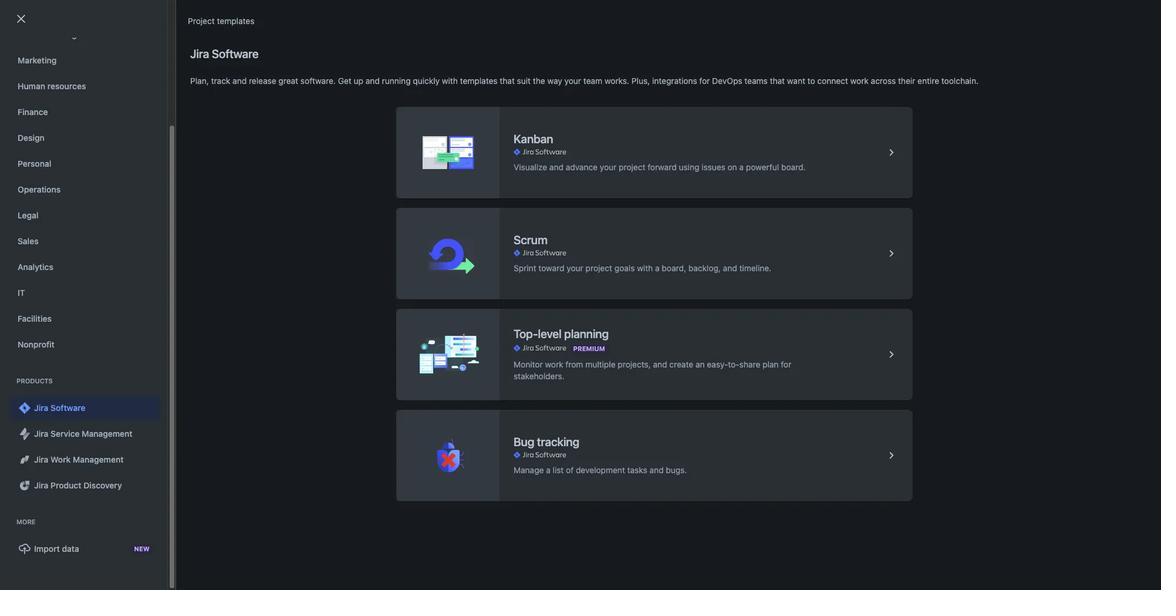 Task type: vqa. For each thing, say whether or not it's contained in the screenshot.
Allows
no



Task type: describe. For each thing, give the bounding box(es) containing it.
jira product discovery button
[[11, 474, 159, 497]]

across
[[871, 76, 896, 86]]

managed for star social media launch image
[[463, 344, 498, 354]]

managed for the star gifting suite "icon"
[[463, 317, 498, 327]]

jira for 'jira work management' button
[[34, 455, 48, 465]]

templates inside button
[[773, 195, 808, 204]]

human resources
[[18, 81, 86, 91]]

stakeholders.
[[514, 371, 565, 381]]

jira service management button
[[11, 422, 159, 446]]

and up yours
[[233, 76, 247, 86]]

toolchain.
[[942, 76, 979, 86]]

entire
[[918, 76, 940, 86]]

devops
[[712, 76, 743, 86]]

easy-
[[707, 359, 728, 369]]

it
[[18, 288, 25, 298]]

analytics
[[18, 262, 53, 272]]

timeline.
[[740, 263, 772, 273]]

plan, track and release great software. get up and running quickly with templates that suit the way your team works. plus, integrations for devops teams that want to connect work across their entire toolchain.
[[190, 76, 979, 86]]

jira service management image
[[18, 427, 32, 441]]

and right up
[[366, 76, 380, 86]]

up
[[354, 76, 364, 86]]

1 vertical spatial for
[[164, 93, 176, 104]]

operations button
[[11, 178, 159, 201]]

blank project
[[59, 188, 104, 197]]

forward
[[648, 162, 677, 172]]

0 vertical spatial your
[[565, 76, 581, 86]]

top-
[[514, 327, 538, 341]]

work management button
[[11, 0, 159, 21]]

previous image
[[26, 381, 40, 395]]

2 horizontal spatial project
[[619, 162, 646, 172]]

view all templates button
[[729, 117, 823, 218]]

level
[[538, 327, 562, 341]]

management for campaign management
[[357, 193, 402, 201]]

team- for the star gifting suite "icon"
[[439, 317, 463, 327]]

2 that from the left
[[770, 76, 785, 86]]

team- for star social media launch image
[[439, 344, 463, 354]]

to-
[[728, 359, 740, 369]]

new
[[134, 545, 150, 553]]

data
[[62, 544, 79, 554]]

management for project management
[[171, 188, 216, 197]]

Search field
[[939, 7, 1056, 26]]

management for jira service management button
[[82, 429, 133, 439]]

scrum
[[514, 233, 548, 247]]

visualize
[[514, 162, 547, 172]]

on
[[728, 162, 737, 172]]

service
[[51, 429, 80, 439]]

import
[[34, 544, 60, 554]]

products
[[16, 377, 53, 385]]

kanban
[[514, 132, 553, 146]]

plan
[[763, 359, 779, 369]]

jira product discovery image
[[18, 479, 32, 493]]

marketing button
[[11, 49, 159, 72]]

project management button
[[133, 117, 228, 218]]

product inside the jira product discovery "button"
[[51, 480, 81, 490]]

works.
[[605, 76, 630, 86]]

multiple
[[586, 359, 616, 369]]

an
[[696, 359, 705, 369]]

development
[[576, 465, 625, 475]]

project for project management
[[145, 188, 169, 197]]

suit
[[517, 76, 531, 86]]

discovery
[[84, 480, 122, 490]]

finance button
[[11, 100, 159, 124]]

1 button
[[42, 379, 60, 398]]

personal
[[18, 159, 51, 169]]

bug
[[514, 435, 535, 449]]

jira work management image
[[18, 453, 32, 467]]

jira software image inside button
[[18, 401, 32, 415]]

and left timeline.
[[723, 263, 737, 273]]

management for content management
[[471, 188, 516, 197]]

jira software button
[[11, 396, 159, 420]]

1 horizontal spatial jira software
[[190, 47, 259, 60]]

premium
[[573, 345, 605, 352]]

list
[[553, 465, 564, 475]]

bugs.
[[666, 465, 687, 475]]

human
[[18, 81, 45, 91]]

manage a list of development tasks and bugs.
[[514, 465, 687, 475]]

plus,
[[632, 76, 650, 86]]

import data image
[[18, 542, 32, 556]]

1 horizontal spatial a
[[655, 263, 660, 273]]

view
[[745, 195, 761, 204]]

track
[[211, 76, 230, 86]]

1 horizontal spatial software
[[212, 47, 259, 60]]

jira for the jira product discovery "button"
[[34, 480, 48, 490]]

board.
[[782, 162, 806, 172]]

projects
[[23, 48, 73, 65]]

top-level planning
[[514, 327, 609, 341]]

running
[[382, 76, 411, 86]]

design button
[[11, 126, 159, 150]]

product inside 'product management' button
[[18, 29, 48, 39]]

manage
[[514, 465, 544, 475]]

1
[[49, 383, 53, 393]]

management for 'jira work management' button
[[73, 455, 124, 465]]

jira software inside button
[[34, 403, 85, 413]]

type
[[439, 292, 458, 302]]

resources
[[47, 81, 86, 91]]

jira work management image inside button
[[18, 453, 32, 467]]

their
[[899, 76, 916, 86]]

1 vertical spatial your
[[600, 162, 617, 172]]

campaign
[[362, 183, 397, 192]]

top-level planning image
[[885, 348, 899, 362]]

project for project templates
[[188, 16, 215, 26]]

kanban image
[[885, 146, 899, 160]]

software inside button
[[51, 403, 85, 413]]

plan,
[[190, 76, 209, 86]]

work management
[[18, 4, 91, 14]]

integrations
[[652, 76, 698, 86]]

campaign management
[[357, 183, 402, 201]]

tracking
[[537, 435, 580, 449]]

facilities
[[18, 314, 52, 324]]



Task type: locate. For each thing, give the bounding box(es) containing it.
1 vertical spatial work
[[188, 261, 205, 270]]

to
[[808, 76, 816, 86]]

business for star social media launch image
[[501, 344, 534, 354]]

it button
[[11, 281, 159, 305]]

1 horizontal spatial product
[[51, 480, 81, 490]]

from
[[566, 359, 583, 369]]

content
[[441, 188, 469, 197]]

monitor work from multiple projects, and create an easy-to-share plan for stakeholders.
[[514, 359, 792, 381]]

1 that from the left
[[500, 76, 515, 86]]

management
[[40, 4, 91, 14], [51, 29, 101, 39], [171, 188, 216, 197], [471, 188, 516, 197], [357, 193, 402, 201]]

1 vertical spatial business
[[501, 344, 534, 354]]

1 horizontal spatial project
[[586, 263, 613, 273]]

board,
[[662, 263, 687, 273]]

0 horizontal spatial a
[[546, 465, 551, 475]]

a right on
[[740, 162, 744, 172]]

project inside button
[[80, 188, 104, 197]]

share
[[740, 359, 761, 369]]

product
[[18, 29, 48, 39], [51, 480, 81, 490]]

more
[[16, 518, 36, 526]]

for inside monitor work from multiple projects, and create an easy-to-share plan for stakeholders.
[[781, 359, 792, 369]]

2 vertical spatial your
[[567, 263, 584, 273]]

jira work management image
[[147, 202, 214, 209], [147, 202, 214, 209], [346, 202, 412, 209], [346, 202, 412, 209], [445, 202, 512, 209], [445, 202, 512, 209], [544, 202, 611, 209], [544, 202, 611, 209], [643, 202, 710, 209], [643, 202, 710, 209], [18, 453, 32, 467]]

0 vertical spatial with
[[442, 76, 458, 86]]

yours
[[225, 93, 250, 104]]

project right blank
[[80, 188, 104, 197]]

1 horizontal spatial teams
[[745, 76, 768, 86]]

product down back to projects image
[[18, 29, 48, 39]]

jira service management
[[34, 429, 133, 439]]

legal button
[[11, 204, 159, 227]]

team-managed business for the star gifting suite "icon"
[[439, 317, 534, 327]]

0 horizontal spatial teams
[[179, 93, 206, 104]]

campaign management button
[[332, 117, 426, 218]]

project inside button
[[145, 188, 169, 197]]

0 vertical spatial work
[[851, 76, 869, 86]]

issues
[[702, 162, 726, 172]]

jira for jira service management button
[[34, 429, 48, 439]]

with
[[442, 76, 458, 86], [637, 263, 653, 273]]

2 vertical spatial management
[[73, 455, 124, 465]]

0 horizontal spatial work
[[18, 4, 38, 14]]

0 vertical spatial jira work management
[[174, 261, 250, 270]]

monitor
[[514, 359, 543, 369]]

content management
[[441, 188, 516, 197]]

and inside monitor work from multiple projects, and create an easy-to-share plan for stakeholders.
[[653, 359, 668, 369]]

and left "advance"
[[550, 162, 564, 172]]

all
[[763, 195, 771, 204]]

2 team- from the top
[[439, 344, 463, 354]]

teams
[[745, 76, 768, 86], [179, 93, 206, 104]]

0 vertical spatial product
[[18, 29, 48, 39]]

business up "top-"
[[501, 317, 534, 327]]

0 vertical spatial project
[[188, 16, 215, 26]]

recommended templates for teams like yours
[[49, 93, 250, 104]]

teams down 'plan,'
[[179, 93, 206, 104]]

jira product discovery image
[[18, 479, 32, 493]]

0 horizontal spatial product
[[18, 29, 48, 39]]

1 horizontal spatial project
[[188, 16, 215, 26]]

primary element
[[7, 0, 939, 33]]

1 horizontal spatial for
[[700, 76, 710, 86]]

team-
[[439, 317, 463, 327], [439, 344, 463, 354]]

sales button
[[11, 230, 159, 253]]

way
[[548, 76, 563, 86]]

1 team-managed business from the top
[[439, 317, 534, 327]]

1 horizontal spatial work
[[51, 455, 71, 465]]

nonprofit
[[18, 339, 55, 349]]

project
[[619, 162, 646, 172], [80, 188, 104, 197], [586, 263, 613, 273]]

marketing
[[18, 55, 57, 65]]

management for work management
[[40, 4, 91, 14]]

business down "top-"
[[501, 344, 534, 354]]

of
[[566, 465, 574, 475]]

project management
[[145, 188, 216, 197]]

0 horizontal spatial software
[[51, 403, 85, 413]]

0 horizontal spatial for
[[164, 93, 176, 104]]

jira service management image
[[18, 427, 32, 441]]

0 vertical spatial jira software
[[190, 47, 259, 60]]

jira software image
[[514, 147, 566, 157], [514, 147, 566, 157], [514, 248, 566, 258], [514, 248, 566, 258], [514, 344, 566, 353], [514, 344, 566, 353], [18, 401, 32, 415], [514, 450, 566, 460], [514, 450, 566, 460]]

2 managed from the top
[[463, 344, 498, 354]]

tasks
[[628, 465, 648, 475]]

jira
[[190, 47, 209, 60], [174, 261, 186, 270], [34, 403, 48, 413], [34, 429, 48, 439], [34, 455, 48, 465], [34, 480, 48, 490]]

projects,
[[618, 359, 651, 369]]

backlog,
[[689, 263, 721, 273]]

work left across
[[851, 76, 869, 86]]

0 vertical spatial teams
[[745, 76, 768, 86]]

for right plan
[[781, 359, 792, 369]]

1 horizontal spatial work
[[851, 76, 869, 86]]

your right "advance"
[[600, 162, 617, 172]]

jira software up track
[[190, 47, 259, 60]]

want
[[788, 76, 806, 86]]

0 horizontal spatial with
[[442, 76, 458, 86]]

0 vertical spatial team-managed business
[[439, 317, 534, 327]]

1 vertical spatial jira software
[[34, 403, 85, 413]]

operations
[[18, 184, 61, 194]]

management inside button
[[73, 455, 124, 465]]

work inside monitor work from multiple projects, and create an easy-to-share plan for stakeholders.
[[545, 359, 564, 369]]

team-managed business down "top-"
[[439, 344, 534, 354]]

software.
[[301, 76, 336, 86]]

get
[[338, 76, 352, 86]]

bug tracking image
[[885, 449, 899, 463]]

jira for jira software button
[[34, 403, 48, 413]]

2 vertical spatial for
[[781, 359, 792, 369]]

management inside button
[[82, 429, 133, 439]]

1 vertical spatial project
[[80, 188, 104, 197]]

team-managed business up "top-"
[[439, 317, 534, 327]]

2 vertical spatial a
[[546, 465, 551, 475]]

back to projects image
[[14, 12, 28, 26]]

work
[[18, 4, 38, 14], [188, 261, 205, 270], [51, 455, 71, 465]]

0 vertical spatial management
[[207, 261, 250, 270]]

2 vertical spatial project
[[586, 263, 613, 273]]

software up track
[[212, 47, 259, 60]]

for left devops
[[700, 76, 710, 86]]

0 vertical spatial business
[[501, 317, 534, 327]]

project left goals
[[586, 263, 613, 273]]

your right way at the left top of the page
[[565, 76, 581, 86]]

jira inside button
[[34, 429, 48, 439]]

management inside button
[[171, 188, 216, 197]]

software
[[212, 47, 259, 60], [51, 403, 85, 413]]

powerful
[[746, 162, 779, 172]]

that left suit
[[500, 76, 515, 86]]

0 vertical spatial work
[[18, 4, 38, 14]]

finance
[[18, 107, 48, 117]]

and left create
[[653, 359, 668, 369]]

software down next image at the left of the page
[[51, 403, 85, 413]]

scrum image
[[885, 247, 899, 261]]

1 vertical spatial team-managed business
[[439, 344, 534, 354]]

team-managed business
[[439, 317, 534, 327], [439, 344, 534, 354]]

for left like
[[164, 93, 176, 104]]

import data
[[34, 544, 79, 554]]

0 vertical spatial project
[[619, 162, 646, 172]]

0 horizontal spatial work
[[545, 359, 564, 369]]

1 vertical spatial team-
[[439, 344, 463, 354]]

1 vertical spatial project
[[145, 188, 169, 197]]

0 vertical spatial a
[[740, 162, 744, 172]]

visualize and advance your project forward using issues on a powerful board.
[[514, 162, 806, 172]]

1 vertical spatial with
[[637, 263, 653, 273]]

1 vertical spatial teams
[[179, 93, 206, 104]]

and
[[233, 76, 247, 86], [366, 76, 380, 86], [550, 162, 564, 172], [723, 263, 737, 273], [653, 359, 668, 369], [650, 465, 664, 475]]

the
[[533, 76, 545, 86]]

2 horizontal spatial for
[[781, 359, 792, 369]]

legal
[[18, 210, 38, 220]]

project templates link
[[188, 14, 255, 28]]

a left board,
[[655, 263, 660, 273]]

1 vertical spatial a
[[655, 263, 660, 273]]

blank
[[59, 188, 78, 197]]

project left forward in the right top of the page
[[619, 162, 646, 172]]

your right toward
[[567, 263, 584, 273]]

a left list
[[546, 465, 551, 475]]

advance
[[566, 162, 598, 172]]

None text field
[[25, 257, 140, 274]]

team
[[584, 76, 603, 86]]

1 horizontal spatial that
[[770, 76, 785, 86]]

1 vertical spatial managed
[[463, 344, 498, 354]]

0 horizontal spatial jira software
[[34, 403, 85, 413]]

your
[[565, 76, 581, 86], [600, 162, 617, 172], [567, 263, 584, 273]]

planning
[[564, 327, 609, 341]]

0 horizontal spatial project
[[145, 188, 169, 197]]

human resources button
[[11, 75, 159, 98]]

work
[[851, 76, 869, 86], [545, 359, 564, 369]]

jira work management inside button
[[34, 455, 124, 465]]

1 vertical spatial product
[[51, 480, 81, 490]]

teams right devops
[[745, 76, 768, 86]]

2 team-managed business from the top
[[439, 344, 534, 354]]

0 vertical spatial team-
[[439, 317, 463, 327]]

1 managed from the top
[[463, 317, 498, 327]]

0 vertical spatial managed
[[463, 317, 498, 327]]

lead
[[662, 292, 681, 302]]

2 horizontal spatial work
[[188, 261, 205, 270]]

work inside button
[[18, 4, 38, 14]]

product down 'jira work management' button
[[51, 480, 81, 490]]

work up stakeholders.
[[545, 359, 564, 369]]

for
[[700, 76, 710, 86], [164, 93, 176, 104], [781, 359, 792, 369]]

2 business from the top
[[501, 344, 534, 354]]

banner
[[0, 0, 1162, 33]]

1 vertical spatial work
[[545, 359, 564, 369]]

0 vertical spatial software
[[212, 47, 259, 60]]

connect
[[818, 76, 849, 86]]

team-managed business for star social media launch image
[[439, 344, 534, 354]]

create
[[670, 359, 694, 369]]

1 horizontal spatial with
[[637, 263, 653, 273]]

2 vertical spatial work
[[51, 455, 71, 465]]

jira software
[[190, 47, 259, 60], [34, 403, 85, 413]]

2 horizontal spatial a
[[740, 162, 744, 172]]

star gifting suite image
[[32, 315, 46, 329]]

0 horizontal spatial project
[[80, 188, 104, 197]]

jira software down 1 button
[[34, 403, 85, 413]]

sales
[[18, 236, 39, 246]]

using
[[679, 162, 700, 172]]

1 vertical spatial software
[[51, 403, 85, 413]]

jira work management
[[174, 261, 250, 270], [34, 455, 124, 465]]

jira inside "button"
[[34, 480, 48, 490]]

with right 'quickly'
[[442, 76, 458, 86]]

star social media launch image
[[32, 343, 46, 357]]

that left want
[[770, 76, 785, 86]]

with right goals
[[637, 263, 653, 273]]

jira work management button
[[11, 448, 159, 472]]

analytics button
[[11, 255, 159, 279]]

business for the star gifting suite "icon"
[[501, 317, 534, 327]]

1 team- from the top
[[439, 317, 463, 327]]

next image
[[63, 381, 77, 395]]

project templates
[[188, 16, 255, 26]]

work inside button
[[51, 455, 71, 465]]

0 horizontal spatial that
[[500, 76, 515, 86]]

that
[[500, 76, 515, 86], [770, 76, 785, 86]]

0 vertical spatial for
[[700, 76, 710, 86]]

toward
[[539, 263, 565, 273]]

1 vertical spatial management
[[82, 429, 133, 439]]

0 horizontal spatial jira work management
[[34, 455, 124, 465]]

sprint
[[514, 263, 537, 273]]

management for product management
[[51, 29, 101, 39]]

and right the "tasks" at the bottom right of the page
[[650, 465, 664, 475]]

1 vertical spatial jira work management
[[34, 455, 124, 465]]

nonprofit button
[[11, 333, 159, 356]]

1 horizontal spatial jira work management
[[174, 261, 250, 270]]

sprint toward your project goals with a board, backlog, and timeline.
[[514, 263, 772, 273]]

1 business from the top
[[501, 317, 534, 327]]

jira software image
[[18, 401, 32, 415]]



